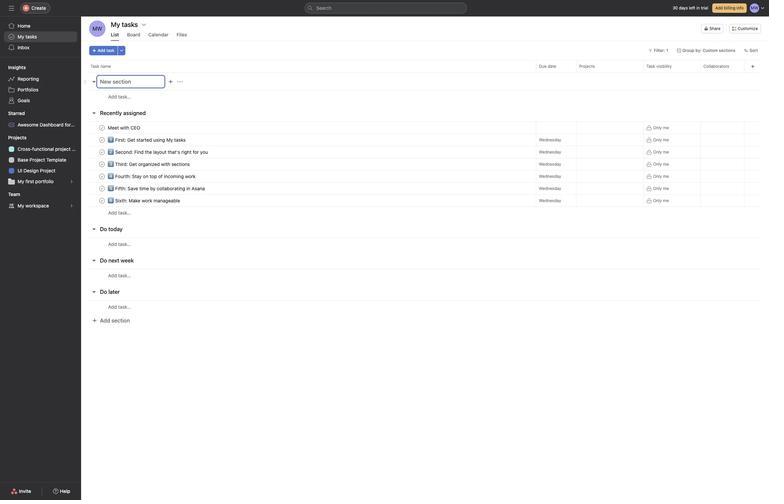 Task type: describe. For each thing, give the bounding box(es) containing it.
add task button
[[89, 46, 117, 55]]

new
[[72, 122, 82, 128]]

my for my workspace
[[18, 203, 24, 209]]

filter: 1 button
[[645, 46, 671, 55]]

add inside header recently assigned tree grid
[[108, 210, 117, 216]]

4️⃣ Fourth: Stay on top of incoming work text field
[[106, 173, 198, 180]]

calendar link
[[148, 32, 169, 41]]

add billing info button
[[712, 3, 747, 13]]

add task… row for do later
[[81, 301, 769, 314]]

portfolios
[[18, 87, 38, 93]]

add task… button for today
[[108, 241, 131, 248]]

2️⃣ Second: Find the layout that's right for you text field
[[106, 149, 210, 156]]

add section button
[[89, 315, 133, 327]]

team
[[8, 192, 20, 197]]

completed image for 2️⃣ second: find the layout that's right for you text field
[[98, 148, 106, 156]]

left
[[689, 5, 695, 10]]

task… for next
[[118, 273, 131, 279]]

only for the linked projects for 6️⃣ sixth: make work manageable cell
[[653, 198, 662, 203]]

me for the linked projects for 3️⃣ third: get organized with sections cell
[[663, 162, 669, 167]]

search list box
[[305, 3, 467, 14]]

teams element
[[0, 189, 81, 213]]

in
[[696, 5, 700, 10]]

wednesday for 3️⃣ third: get organized with sections cell
[[539, 162, 561, 167]]

see details, my workspace image
[[70, 204, 74, 208]]

only me for the linked projects for 3️⃣ third: get organized with sections cell
[[653, 162, 669, 167]]

only for linked projects for meet with ceo cell
[[653, 125, 662, 130]]

today
[[108, 226, 123, 232]]

1
[[666, 48, 668, 53]]

1 task… from the top
[[118, 94, 131, 100]]

linked projects for 3️⃣ third: get organized with sections cell
[[576, 158, 644, 171]]

base project template
[[18, 157, 66, 163]]

1 collapse task list for this section image from the top
[[91, 79, 97, 84]]

section
[[111, 318, 130, 324]]

sort button
[[741, 46, 761, 55]]

1 horizontal spatial projects
[[579, 64, 595, 69]]

list link
[[111, 32, 119, 41]]

3 only from the top
[[653, 150, 662, 155]]

collaborators
[[704, 64, 729, 69]]

customize button
[[729, 24, 761, 33]]

ui design project link
[[4, 166, 77, 176]]

share
[[710, 26, 721, 31]]

add task… row for do today
[[81, 238, 769, 251]]

completed checkbox for 2️⃣ second: find the layout that's right for you text field
[[98, 148, 106, 156]]

reporting link
[[4, 74, 77, 84]]

my workspace
[[18, 203, 49, 209]]

only for linked projects for 5️⃣ fifth: save time by collaborating in asana "cell"
[[653, 186, 662, 191]]

2 add task… row from the top
[[81, 207, 769, 219]]

date
[[548, 64, 556, 69]]

recently assigned
[[100, 110, 146, 116]]

reporting
[[18, 76, 39, 82]]

row containing task name
[[81, 60, 769, 73]]

linked projects for 5️⃣ fifth: save time by collaborating in asana cell
[[576, 182, 644, 195]]

add left the "billing"
[[715, 5, 723, 10]]

add task… for next
[[108, 273, 131, 279]]

my tasks
[[111, 21, 138, 28]]

task… inside header recently assigned tree grid
[[118, 210, 131, 216]]

1 add task… row from the top
[[81, 90, 769, 103]]

New section text field
[[97, 76, 165, 88]]

next
[[108, 258, 119, 264]]

projects element
[[0, 132, 81, 189]]

create button
[[20, 3, 50, 14]]

list
[[111, 32, 119, 38]]

board
[[127, 32, 140, 38]]

projects inside dropdown button
[[8, 135, 26, 141]]

for
[[65, 122, 71, 128]]

me for linked projects for 4️⃣ fourth: stay on top of incoming work cell
[[663, 174, 669, 179]]

inbox
[[18, 45, 29, 50]]

projects button
[[0, 134, 26, 141]]

more actions image
[[120, 49, 124, 53]]

do later button
[[100, 286, 120, 298]]

completed image for 4️⃣ fourth: stay on top of incoming work text field
[[98, 173, 106, 181]]

only me for linked projects for 4️⃣ fourth: stay on top of incoming work cell
[[653, 174, 669, 179]]

recently assigned button
[[100, 107, 146, 119]]

assigned
[[123, 110, 146, 116]]

me for linked projects for 5️⃣ fifth: save time by collaborating in asana "cell"
[[663, 186, 669, 191]]

me for linked projects for 1️⃣ first: get started using my tasks cell
[[663, 137, 669, 142]]

portfolio
[[35, 179, 54, 185]]

goals
[[18, 98, 30, 103]]

add task… button inside header recently assigned tree grid
[[108, 210, 131, 217]]

starred element
[[0, 107, 99, 132]]

only me row
[[81, 121, 769, 135]]

portfolios link
[[4, 84, 77, 95]]

create
[[31, 5, 46, 11]]

collapse task list for this section image for do next week
[[91, 258, 97, 264]]

add task
[[98, 48, 114, 53]]

search
[[316, 5, 331, 11]]

days
[[679, 5, 688, 10]]

add task… button for later
[[108, 304, 131, 311]]

visibility
[[656, 64, 672, 69]]

tasks
[[25, 34, 37, 40]]

awesome dashboard for new project
[[18, 122, 99, 128]]

linked projects for 6️⃣ sixth: make work manageable cell
[[576, 195, 644, 207]]

task
[[106, 48, 114, 53]]

files
[[177, 32, 187, 38]]

group
[[682, 48, 694, 53]]

linked projects for meet with ceo cell
[[576, 122, 644, 134]]

do today button
[[100, 223, 123, 236]]

task… for today
[[118, 241, 131, 247]]

due
[[539, 64, 547, 69]]

hide sidebar image
[[9, 5, 14, 11]]

only me for the linked projects for 6️⃣ sixth: make work manageable cell
[[653, 198, 669, 203]]

board link
[[127, 32, 140, 41]]

customize
[[738, 26, 758, 31]]

task visibility
[[646, 64, 672, 69]]

group by: custom sections button
[[674, 46, 739, 55]]

task name
[[91, 64, 111, 69]]

name
[[100, 64, 111, 69]]

4️⃣ fourth: stay on top of incoming work cell
[[81, 170, 536, 183]]

mw button
[[89, 21, 105, 37]]

only me for linked projects for 5️⃣ fifth: save time by collaborating in asana "cell"
[[653, 186, 669, 191]]

awesome
[[18, 122, 38, 128]]

my first portfolio
[[18, 179, 54, 185]]

my for my first portfolio
[[18, 179, 24, 185]]

do for do next week
[[100, 258, 107, 264]]

completed checkbox for 1️⃣ first: get started using my tasks "text box"
[[98, 136, 106, 144]]

add up recently
[[108, 94, 117, 100]]

my tasks
[[18, 34, 37, 40]]

5️⃣ Fifth: Save time by collaborating in Asana text field
[[106, 185, 207, 192]]

inbox link
[[4, 42, 77, 53]]

completed image for 3️⃣ third: get organized with sections "text field"
[[98, 160, 106, 168]]

later
[[108, 289, 120, 295]]



Task type: vqa. For each thing, say whether or not it's contained in the screenshot.
Design
yes



Task type: locate. For each thing, give the bounding box(es) containing it.
completed image for 5️⃣ fifth: save time by collaborating in asana text box on the top left of page
[[98, 185, 106, 193]]

6 only me from the top
[[653, 186, 669, 191]]

project
[[55, 146, 71, 152]]

1 vertical spatial projects
[[8, 135, 26, 141]]

completed image inside the 4️⃣ fourth: stay on top of incoming work "cell"
[[98, 173, 106, 181]]

my inside teams element
[[18, 203, 24, 209]]

recently
[[100, 110, 122, 116]]

collapse task list for this section image
[[91, 111, 97, 116]]

only for linked projects for 4️⃣ fourth: stay on top of incoming work cell
[[653, 174, 662, 179]]

4 add task… button from the top
[[108, 272, 131, 280]]

3 me from the top
[[663, 150, 669, 155]]

2 vertical spatial my
[[18, 203, 24, 209]]

1 my from the top
[[18, 34, 24, 40]]

4 collapse task list for this section image from the top
[[91, 290, 97, 295]]

only for the linked projects for 3️⃣ third: get organized with sections cell
[[653, 162, 662, 167]]

base
[[18, 157, 28, 163]]

completed checkbox inside 3️⃣ third: get organized with sections cell
[[98, 160, 106, 168]]

completed checkbox up do today
[[98, 197, 106, 205]]

wednesday for 1️⃣ first: get started using my tasks cell
[[539, 138, 561, 143]]

add a task to this section image
[[168, 79, 173, 84]]

completed image inside "2️⃣ second: find the layout that's right for you" cell
[[98, 148, 106, 156]]

1 me from the top
[[663, 125, 669, 130]]

completed checkbox inside "2️⃣ second: find the layout that's right for you" cell
[[98, 148, 106, 156]]

ui design project
[[18, 168, 55, 174]]

add up the add section button
[[108, 304, 117, 310]]

search button
[[305, 3, 467, 14]]

my left tasks
[[18, 34, 24, 40]]

group by: custom sections
[[682, 48, 735, 53]]

3 do from the top
[[100, 289, 107, 295]]

2 task… from the top
[[118, 210, 131, 216]]

template
[[46, 157, 66, 163]]

1️⃣ first: get started using my tasks cell
[[81, 134, 536, 146]]

3 completed checkbox from the top
[[98, 173, 106, 181]]

add task… down do next week
[[108, 273, 131, 279]]

1 do from the top
[[100, 226, 107, 232]]

files link
[[177, 32, 187, 41]]

do left 'next' at the bottom left of page
[[100, 258, 107, 264]]

me inside only me row
[[663, 125, 669, 130]]

do
[[100, 226, 107, 232], [100, 258, 107, 264], [100, 289, 107, 295]]

do next week button
[[100, 255, 134, 267]]

3 my from the top
[[18, 203, 24, 209]]

30 days left in trial
[[673, 5, 708, 10]]

5 completed image from the top
[[98, 185, 106, 193]]

completed checkbox inside meet with ceo cell
[[98, 124, 106, 132]]

do left today
[[100, 226, 107, 232]]

Completed checkbox
[[98, 124, 106, 132], [98, 136, 106, 144], [98, 197, 106, 205]]

0 vertical spatial projects
[[579, 64, 595, 69]]

invite button
[[6, 486, 36, 498]]

3 completed image from the top
[[98, 160, 106, 168]]

filter: 1
[[654, 48, 668, 53]]

5 task… from the top
[[118, 304, 131, 310]]

4 wednesday from the top
[[539, 174, 561, 179]]

collapse task list for this section image left do today
[[91, 227, 97, 232]]

insights element
[[0, 62, 81, 107]]

task name column header
[[89, 60, 538, 73]]

add task… row
[[81, 90, 769, 103], [81, 207, 769, 219], [81, 238, 769, 251], [81, 269, 769, 282], [81, 301, 769, 314]]

5 only me from the top
[[653, 174, 669, 179]]

add task… button up recently assigned button
[[108, 93, 131, 101]]

only me inside row
[[653, 125, 669, 130]]

do today
[[100, 226, 123, 232]]

goals link
[[4, 95, 77, 106]]

5 me from the top
[[663, 174, 669, 179]]

do left later
[[100, 289, 107, 295]]

2 vertical spatial completed checkbox
[[98, 197, 106, 205]]

add task… button down today
[[108, 241, 131, 248]]

4 me from the top
[[663, 162, 669, 167]]

task… up today
[[118, 210, 131, 216]]

completed image
[[98, 136, 106, 144]]

wednesday
[[539, 138, 561, 143], [539, 150, 561, 155], [539, 162, 561, 167], [539, 174, 561, 179], [539, 186, 561, 191], [539, 198, 561, 203]]

add field image
[[751, 65, 755, 69]]

7 me from the top
[[663, 198, 669, 203]]

header recently assigned tree grid
[[81, 121, 769, 219]]

6️⃣ sixth: make work manageable cell
[[81, 195, 536, 207]]

add task…
[[108, 94, 131, 100], [108, 210, 131, 216], [108, 241, 131, 247], [108, 273, 131, 279], [108, 304, 131, 310]]

1 completed image from the top
[[98, 124, 106, 132]]

only me
[[653, 125, 669, 130], [653, 137, 669, 142], [653, 150, 669, 155], [653, 162, 669, 167], [653, 174, 669, 179], [653, 186, 669, 191], [653, 198, 669, 203]]

1 task from the left
[[91, 64, 99, 69]]

insights button
[[0, 64, 26, 71]]

5 wednesday from the top
[[539, 186, 561, 191]]

add task… button up section at bottom left
[[108, 304, 131, 311]]

cross-functional project plan link
[[4, 144, 81, 155]]

3 collapse task list for this section image from the top
[[91, 258, 97, 264]]

6 me from the top
[[663, 186, 669, 191]]

collapse task list for this section image for do later
[[91, 290, 97, 295]]

trial
[[701, 5, 708, 10]]

task…
[[118, 94, 131, 100], [118, 210, 131, 216], [118, 241, 131, 247], [118, 273, 131, 279], [118, 304, 131, 310]]

custom
[[703, 48, 718, 53]]

task for task name
[[91, 64, 99, 69]]

task left name
[[91, 64, 99, 69]]

2 vertical spatial project
[[40, 168, 55, 174]]

more section actions image
[[177, 79, 183, 84]]

add task… inside header recently assigned tree grid
[[108, 210, 131, 216]]

2️⃣ second: find the layout that's right for you cell
[[81, 146, 536, 158]]

filter:
[[654, 48, 665, 53]]

help button
[[49, 486, 75, 498]]

add task… button for next
[[108, 272, 131, 280]]

project up portfolio
[[40, 168, 55, 174]]

projects
[[579, 64, 595, 69], [8, 135, 26, 141]]

completed checkbox inside the 4️⃣ fourth: stay on top of incoming work "cell"
[[98, 173, 106, 181]]

3 task… from the top
[[118, 241, 131, 247]]

completed checkbox inside 1️⃣ first: get started using my tasks cell
[[98, 136, 106, 144]]

Completed checkbox
[[98, 148, 106, 156], [98, 160, 106, 168], [98, 173, 106, 181], [98, 185, 106, 193]]

wednesday for 5️⃣ fifth: save time by collaborating in asana cell
[[539, 186, 561, 191]]

5 add task… row from the top
[[81, 301, 769, 314]]

add task… button up today
[[108, 210, 131, 217]]

collapse task list for this section image left 'next' at the bottom left of page
[[91, 258, 97, 264]]

4 task… from the top
[[118, 273, 131, 279]]

add up do today button
[[108, 210, 117, 216]]

add left the task
[[98, 48, 105, 53]]

project inside starred element
[[83, 122, 99, 128]]

team button
[[0, 191, 20, 198]]

task… down new section text box
[[118, 94, 131, 100]]

add task… for today
[[108, 241, 131, 247]]

completed checkbox for 5️⃣ fifth: save time by collaborating in asana text box on the top left of page
[[98, 185, 106, 193]]

due date
[[539, 64, 556, 69]]

only
[[653, 125, 662, 130], [653, 137, 662, 142], [653, 150, 662, 155], [653, 162, 662, 167], [653, 174, 662, 179], [653, 186, 662, 191], [653, 198, 662, 203]]

2 completed checkbox from the top
[[98, 160, 106, 168]]

starred button
[[0, 110, 25, 117]]

meet with ceo cell
[[81, 122, 536, 134]]

mw
[[92, 26, 102, 32]]

sort
[[750, 48, 758, 53]]

3️⃣ Third: Get organized with sections text field
[[106, 161, 192, 168]]

show options image
[[141, 22, 147, 27]]

4 add task… row from the top
[[81, 269, 769, 282]]

2 vertical spatial do
[[100, 289, 107, 295]]

1 vertical spatial do
[[100, 258, 107, 264]]

completed image inside 3️⃣ third: get organized with sections cell
[[98, 160, 106, 168]]

week
[[121, 258, 134, 264]]

completed checkbox down recently
[[98, 136, 106, 144]]

2 add task… button from the top
[[108, 210, 131, 217]]

4 add task… from the top
[[108, 273, 131, 279]]

add task… button
[[108, 93, 131, 101], [108, 210, 131, 217], [108, 241, 131, 248], [108, 272, 131, 280], [108, 304, 131, 311]]

add down 'next' at the bottom left of page
[[108, 273, 117, 279]]

home
[[18, 23, 30, 29]]

task
[[91, 64, 99, 69], [646, 64, 655, 69]]

project down collapse task list for this section icon
[[83, 122, 99, 128]]

4 completed checkbox from the top
[[98, 185, 106, 193]]

5 add task… from the top
[[108, 304, 131, 310]]

30
[[673, 5, 678, 10]]

completed checkbox inside 5️⃣ fifth: save time by collaborating in asana cell
[[98, 185, 106, 193]]

completed checkbox for 4️⃣ fourth: stay on top of incoming work text field
[[98, 173, 106, 181]]

task… up section at bottom left
[[118, 304, 131, 310]]

add task… for later
[[108, 304, 131, 310]]

3️⃣ third: get organized with sections cell
[[81, 158, 536, 171]]

2 only me from the top
[[653, 137, 669, 142]]

first
[[25, 179, 34, 185]]

do for do today
[[100, 226, 107, 232]]

only inside row
[[653, 125, 662, 130]]

wednesday for 6️⃣ sixth: make work manageable cell
[[539, 198, 561, 203]]

1 add task… button from the top
[[108, 93, 131, 101]]

collapse task list for this section image down "task name"
[[91, 79, 97, 84]]

add task… up recently assigned
[[108, 94, 131, 100]]

global element
[[0, 17, 81, 57]]

my left first at the top
[[18, 179, 24, 185]]

completed image for 6️⃣ sixth: make work manageable text box
[[98, 197, 106, 205]]

Meet with CEO text field
[[106, 125, 142, 131]]

3 add task… from the top
[[108, 241, 131, 247]]

1 add task… from the top
[[108, 94, 131, 100]]

invite
[[19, 489, 31, 495]]

2 do from the top
[[100, 258, 107, 264]]

2 collapse task list for this section image from the top
[[91, 227, 97, 232]]

7 only me from the top
[[653, 198, 669, 203]]

1 vertical spatial completed checkbox
[[98, 136, 106, 144]]

home link
[[4, 21, 77, 31]]

5 add task… button from the top
[[108, 304, 131, 311]]

task left the "visibility"
[[646, 64, 655, 69]]

only for linked projects for 1️⃣ first: get started using my tasks cell
[[653, 137, 662, 142]]

add section
[[100, 318, 130, 324]]

1 vertical spatial my
[[18, 179, 24, 185]]

do next week
[[100, 258, 134, 264]]

add down do today button
[[108, 241, 117, 247]]

1️⃣ First: Get started using My tasks text field
[[106, 137, 188, 143]]

add billing info
[[715, 5, 744, 10]]

add task… row for do next week
[[81, 269, 769, 282]]

2 add task… from the top
[[108, 210, 131, 216]]

0 vertical spatial completed checkbox
[[98, 124, 106, 132]]

me for the linked projects for 6️⃣ sixth: make work manageable cell
[[663, 198, 669, 203]]

help
[[60, 489, 70, 495]]

0 horizontal spatial task
[[91, 64, 99, 69]]

2 only from the top
[[653, 137, 662, 142]]

0 vertical spatial project
[[83, 122, 99, 128]]

collapse task list for this section image left do later at left
[[91, 290, 97, 295]]

completed checkbox inside 6️⃣ sixth: make work manageable cell
[[98, 197, 106, 205]]

2 completed checkbox from the top
[[98, 136, 106, 144]]

do inside button
[[100, 289, 107, 295]]

2 me from the top
[[663, 137, 669, 142]]

wednesday for "2️⃣ second: find the layout that's right for you" cell
[[539, 150, 561, 155]]

starred
[[8, 111, 25, 116]]

calendar
[[148, 32, 169, 38]]

by:
[[696, 48, 702, 53]]

project up ui design project at left top
[[30, 157, 45, 163]]

1 completed checkbox from the top
[[98, 124, 106, 132]]

linked projects for 4️⃣ fourth: stay on top of incoming work cell
[[576, 170, 644, 183]]

6 completed image from the top
[[98, 197, 106, 205]]

1 only from the top
[[653, 125, 662, 130]]

my for my tasks
[[18, 34, 24, 40]]

my down team
[[18, 203, 24, 209]]

dashboard
[[40, 122, 64, 128]]

4 only me from the top
[[653, 162, 669, 167]]

add task… button down do next week
[[108, 272, 131, 280]]

completed image inside 5️⃣ fifth: save time by collaborating in asana cell
[[98, 185, 106, 193]]

task for task visibility
[[646, 64, 655, 69]]

ui
[[18, 168, 22, 174]]

only me for linked projects for 1️⃣ first: get started using my tasks cell
[[653, 137, 669, 142]]

only me for linked projects for meet with ceo cell
[[653, 125, 669, 130]]

1 wednesday from the top
[[539, 138, 561, 143]]

1 completed checkbox from the top
[[98, 148, 106, 156]]

completed image inside meet with ceo cell
[[98, 124, 106, 132]]

4 only from the top
[[653, 162, 662, 167]]

completed image inside 6️⃣ sixth: make work manageable cell
[[98, 197, 106, 205]]

4 completed image from the top
[[98, 173, 106, 181]]

3 add task… button from the top
[[108, 241, 131, 248]]

add task… down today
[[108, 241, 131, 247]]

cross-
[[18, 146, 32, 152]]

linked projects for 1️⃣ first: get started using my tasks cell
[[576, 134, 644, 146]]

collapse task list for this section image for do today
[[91, 227, 97, 232]]

see details, my first portfolio image
[[70, 180, 74, 184]]

6️⃣ Sixth: Make work manageable text field
[[106, 198, 182, 204]]

task… up the week
[[118, 241, 131, 247]]

5 only from the top
[[653, 174, 662, 179]]

my tasks link
[[4, 31, 77, 42]]

7 only from the top
[[653, 198, 662, 203]]

collapse task list for this section image
[[91, 79, 97, 84], [91, 227, 97, 232], [91, 258, 97, 264], [91, 290, 97, 295]]

5️⃣ fifth: save time by collaborating in asana cell
[[81, 182, 536, 195]]

6 wednesday from the top
[[539, 198, 561, 203]]

billing
[[724, 5, 735, 10]]

do for do later
[[100, 289, 107, 295]]

info
[[737, 5, 744, 10]]

workspace
[[25, 203, 49, 209]]

project
[[83, 122, 99, 128], [30, 157, 45, 163], [40, 168, 55, 174]]

sections
[[719, 48, 735, 53]]

add task… up today
[[108, 210, 131, 216]]

1 horizontal spatial task
[[646, 64, 655, 69]]

share button
[[701, 24, 724, 33]]

2 wednesday from the top
[[539, 150, 561, 155]]

completed checkbox for 3️⃣ third: get organized with sections "text field"
[[98, 160, 106, 168]]

task… for later
[[118, 304, 131, 310]]

my inside the global element
[[18, 34, 24, 40]]

do later
[[100, 289, 120, 295]]

2 completed image from the top
[[98, 148, 106, 156]]

functional
[[32, 146, 54, 152]]

completed checkbox up completed image
[[98, 124, 106, 132]]

1 vertical spatial project
[[30, 157, 45, 163]]

add left section at bottom left
[[100, 318, 110, 324]]

0 horizontal spatial projects
[[8, 135, 26, 141]]

row
[[81, 60, 769, 73], [89, 72, 761, 73], [81, 133, 769, 147], [81, 145, 769, 159], [81, 158, 769, 171], [81, 170, 769, 183], [81, 182, 769, 195], [81, 194, 769, 208]]

my workspace link
[[4, 201, 77, 212]]

me for linked projects for meet with ceo cell
[[663, 125, 669, 130]]

3 only me from the top
[[653, 150, 669, 155]]

3 wednesday from the top
[[539, 162, 561, 167]]

completed image for meet with ceo "text field"
[[98, 124, 106, 132]]

completed checkbox for 6️⃣ sixth: make work manageable text box
[[98, 197, 106, 205]]

2 task from the left
[[646, 64, 655, 69]]

3 completed checkbox from the top
[[98, 197, 106, 205]]

plan
[[72, 146, 81, 152]]

completed image
[[98, 124, 106, 132], [98, 148, 106, 156], [98, 160, 106, 168], [98, 173, 106, 181], [98, 185, 106, 193], [98, 197, 106, 205]]

0 vertical spatial do
[[100, 226, 107, 232]]

task… down the week
[[118, 273, 131, 279]]

wednesday for the 4️⃣ fourth: stay on top of incoming work "cell"
[[539, 174, 561, 179]]

0 vertical spatial my
[[18, 34, 24, 40]]

1 only me from the top
[[653, 125, 669, 130]]

6 only from the top
[[653, 186, 662, 191]]

base project template link
[[4, 155, 77, 166]]

completed checkbox for meet with ceo "text field"
[[98, 124, 106, 132]]

awesome dashboard for new project link
[[4, 120, 99, 130]]

2 my from the top
[[18, 179, 24, 185]]

3 add task… row from the top
[[81, 238, 769, 251]]

task inside "column header"
[[91, 64, 99, 69]]

add task… up section at bottom left
[[108, 304, 131, 310]]

my inside projects element
[[18, 179, 24, 185]]



